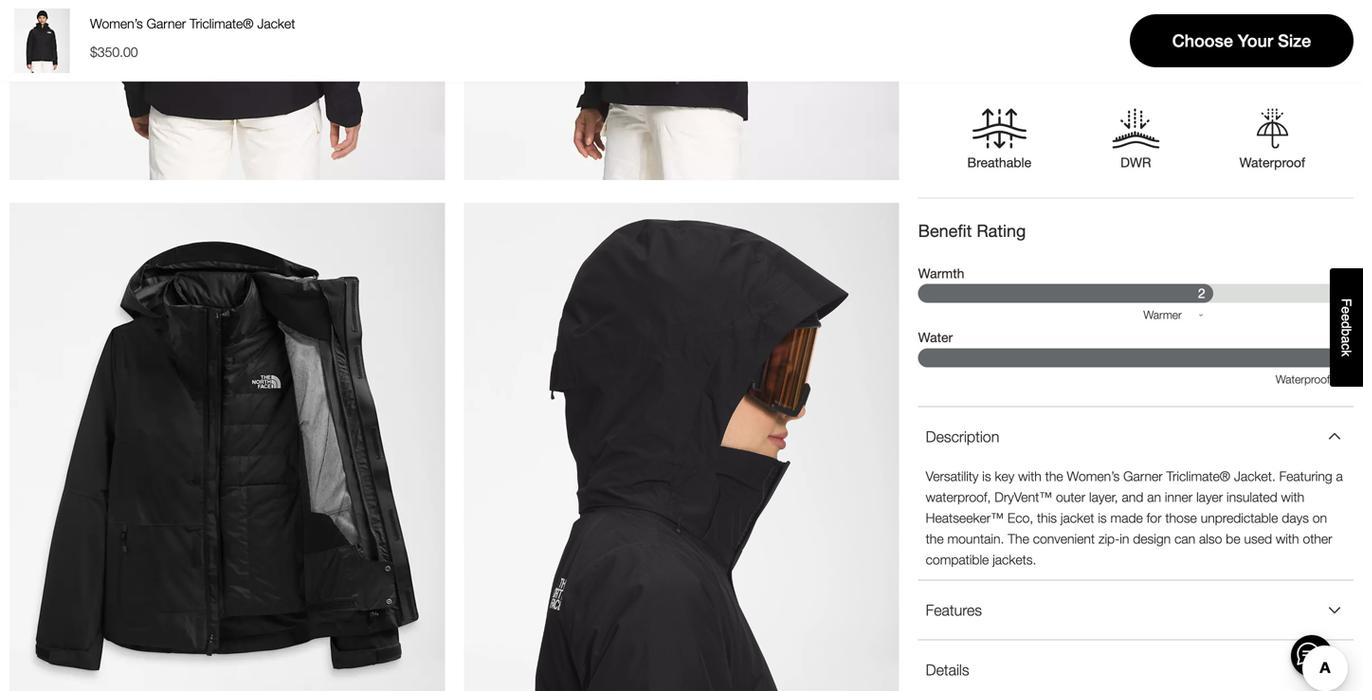 Task type: vqa. For each thing, say whether or not it's contained in the screenshot.
supplies
no



Task type: locate. For each thing, give the bounding box(es) containing it.
water for water repellent
[[1011, 397, 1039, 411]]

e up "d"
[[1339, 307, 1354, 314]]

is
[[982, 468, 991, 484], [1098, 510, 1107, 526]]

0 vertical spatial the
[[1045, 468, 1063, 484]]

those
[[1166, 510, 1197, 526]]

design
[[1133, 531, 1171, 547]]

used
[[1244, 531, 1272, 547]]

2
[[1198, 286, 1206, 301]]

0 vertical spatial garner
[[147, 16, 186, 31]]

a up k
[[1339, 336, 1354, 343]]

d
[[1339, 321, 1354, 329]]

benefit
[[918, 220, 972, 241]]

can
[[1175, 531, 1196, 547]]

triclimate® up layer on the bottom
[[1167, 468, 1231, 484]]

garner inside versatility is key with the women's garner triclimate® jacket. featuring a waterproof, dryvent™ outer layer, and an inner layer insulated with heatseeker™ eco, this jacket is made for those unpredictable days on the mountain. the convenient zip-in design can also be used with other compatible jackets.
[[1124, 468, 1163, 484]]

is down layer,
[[1098, 510, 1107, 526]]

2 horizontal spatial water
[[1107, 397, 1136, 411]]

e up b
[[1339, 314, 1354, 321]]

description
[[926, 428, 1000, 446]]

women's
[[90, 16, 143, 31], [1067, 468, 1120, 484]]

0 horizontal spatial women's
[[90, 16, 143, 31]]

water 3
[[918, 329, 1354, 365]]

0 horizontal spatial triclimate®
[[190, 16, 254, 31]]

https://images.thenorthface.com/is/image/thenorthface/nf0a7uut_jk3_hero?$color swatch$ image
[[9, 9, 74, 73]]

the up outer
[[1045, 468, 1063, 484]]

a inside versatility is key with the women's garner triclimate® jacket. featuring a waterproof, dryvent™ outer layer, and an inner layer insulated with heatseeker™ eco, this jacket is made for those unpredictable days on the mountain. the convenient zip-in design can also be used with other compatible jackets.
[[1336, 468, 1343, 484]]

rating
[[977, 220, 1026, 241]]

with down days
[[1276, 531, 1299, 547]]

resistant
[[1139, 397, 1184, 411]]

mountain.
[[948, 531, 1004, 547]]

1 horizontal spatial triclimate®
[[1167, 468, 1231, 484]]

1 horizontal spatial women's
[[1067, 468, 1120, 484]]

1 vertical spatial triclimate®
[[1167, 468, 1231, 484]]

0 horizontal spatial is
[[982, 468, 991, 484]]

$350.00
[[90, 44, 138, 60]]

triclimate®
[[190, 16, 254, 31], [1167, 468, 1231, 484]]

0 vertical spatial a
[[1339, 336, 1354, 343]]

0 vertical spatial waterproof
[[1240, 154, 1306, 170]]

heatseeker™
[[926, 510, 1004, 526]]

3
[[1346, 350, 1354, 365]]

your
[[1238, 31, 1273, 51]]

water
[[918, 329, 953, 345], [1011, 397, 1039, 411], [1107, 397, 1136, 411]]

the
[[1045, 468, 1063, 484], [926, 531, 944, 547]]

women's garner triclimate® jacket
[[90, 16, 295, 31]]

1 vertical spatial a
[[1336, 468, 1343, 484]]

0 vertical spatial with
[[1018, 468, 1042, 484]]

0 vertical spatial women's
[[90, 16, 143, 31]]

a right featuring
[[1336, 468, 1343, 484]]

description button
[[918, 407, 1354, 466]]

jacket.
[[1234, 468, 1276, 484]]

jacket
[[1061, 510, 1094, 526]]

1 vertical spatial women's
[[1067, 468, 1120, 484]]

made
[[1111, 510, 1143, 526]]

1 horizontal spatial is
[[1098, 510, 1107, 526]]

water inside water 3
[[918, 329, 953, 345]]

water down "warmth"
[[918, 329, 953, 345]]

c
[[1339, 343, 1354, 350]]

women's up $350.00
[[90, 16, 143, 31]]

1 vertical spatial with
[[1281, 489, 1305, 505]]

e
[[1339, 307, 1354, 314], [1339, 314, 1354, 321]]

a
[[1339, 336, 1354, 343], [1336, 468, 1343, 484]]

women's inside versatility is key with the women's garner triclimate® jacket. featuring a waterproof, dryvent™ outer layer, and an inner layer insulated with heatseeker™ eco, this jacket is made for those unpredictable days on the mountain. the convenient zip-in design can also be used with other compatible jackets.
[[1067, 468, 1120, 484]]

water for water resistant
[[1107, 397, 1136, 411]]

dryvent™
[[995, 489, 1052, 505]]

1 horizontal spatial the
[[1045, 468, 1063, 484]]

outer
[[1056, 489, 1086, 505]]

is left key
[[982, 468, 991, 484]]

with up dryvent™
[[1018, 468, 1042, 484]]

choose
[[1173, 31, 1233, 51]]

2 e from the top
[[1339, 314, 1354, 321]]

0 horizontal spatial garner
[[147, 16, 186, 31]]

garner
[[147, 16, 186, 31], [1124, 468, 1163, 484]]

this
[[1037, 510, 1057, 526]]

size
[[1278, 31, 1311, 51]]

triclimate® left jacket
[[190, 16, 254, 31]]

1 vertical spatial is
[[1098, 510, 1107, 526]]

water left resistant
[[1107, 397, 1136, 411]]

convenient
[[1033, 531, 1095, 547]]

waterproof,
[[926, 489, 991, 505]]

waterproof
[[1240, 154, 1306, 170], [1276, 372, 1330, 386], [1203, 397, 1262, 411]]

breathable
[[967, 154, 1032, 170]]

1 vertical spatial waterproof
[[1276, 372, 1330, 386]]

1 horizontal spatial water
[[1011, 397, 1039, 411]]

layer,
[[1089, 489, 1118, 505]]

0 horizontal spatial water
[[918, 329, 953, 345]]

1 vertical spatial the
[[926, 531, 944, 547]]

with up days
[[1281, 489, 1305, 505]]

2 vertical spatial with
[[1276, 531, 1299, 547]]

1 horizontal spatial garner
[[1124, 468, 1163, 484]]

the up compatible
[[926, 531, 944, 547]]

an
[[1147, 489, 1161, 505]]

b
[[1339, 329, 1354, 336]]

1 vertical spatial garner
[[1124, 468, 1163, 484]]

women's up layer,
[[1067, 468, 1120, 484]]

water left repellent
[[1011, 397, 1039, 411]]

on
[[1313, 510, 1327, 526]]

choose your size button
[[1130, 14, 1354, 67]]

with
[[1018, 468, 1042, 484], [1281, 489, 1305, 505], [1276, 531, 1299, 547]]



Task type: describe. For each thing, give the bounding box(es) containing it.
benefit rating
[[918, 220, 1026, 241]]

warmer
[[1144, 308, 1182, 322]]

compatible
[[926, 552, 989, 567]]

jacket
[[257, 16, 295, 31]]

triclimate® inside versatility is key with the women's garner triclimate® jacket. featuring a waterproof, dryvent™ outer layer, and an inner layer insulated with heatseeker™ eco, this jacket is made for those unpredictable days on the mountain. the convenient zip-in design can also be used with other compatible jackets.
[[1167, 468, 1231, 484]]

features button
[[918, 581, 1354, 639]]

0 vertical spatial triclimate®
[[190, 16, 254, 31]]

jackets.
[[993, 552, 1037, 567]]

features
[[926, 601, 982, 619]]

and
[[1122, 489, 1144, 505]]

key
[[995, 468, 1015, 484]]

details
[[926, 661, 969, 679]]

k
[[1339, 350, 1354, 357]]

a inside button
[[1339, 336, 1354, 343]]

layer
[[1197, 489, 1223, 505]]

0 vertical spatial is
[[982, 468, 991, 484]]

zip-
[[1099, 531, 1120, 547]]

other
[[1303, 531, 1333, 547]]

water for water 3
[[918, 329, 953, 345]]

insulated
[[1227, 489, 1278, 505]]

for
[[1147, 510, 1162, 526]]

water repellent
[[1011, 397, 1088, 411]]

1 e from the top
[[1339, 307, 1354, 314]]

repellent
[[1042, 397, 1088, 411]]

featuring
[[1280, 468, 1333, 484]]

water resistant
[[1107, 397, 1184, 411]]

warmth
[[918, 265, 965, 281]]

days
[[1282, 510, 1309, 526]]

be
[[1226, 531, 1241, 547]]

unpredictable
[[1201, 510, 1278, 526]]

dwr
[[1121, 154, 1151, 170]]

0 horizontal spatial the
[[926, 531, 944, 547]]

eco,
[[1008, 510, 1034, 526]]

versatility is key with the women's garner triclimate® jacket. featuring a waterproof, dryvent™ outer layer, and an inner layer insulated with heatseeker™ eco, this jacket is made for those unpredictable days on the mountain. the convenient zip-in design can also be used with other compatible jackets.
[[926, 468, 1343, 567]]

f e e d b a c k
[[1339, 298, 1354, 357]]

f
[[1339, 298, 1354, 307]]

f e e d b a c k button
[[1330, 268, 1363, 387]]

details button
[[918, 640, 1354, 691]]

in
[[1120, 531, 1130, 547]]

2 vertical spatial waterproof
[[1203, 397, 1262, 411]]

inner
[[1165, 489, 1193, 505]]

versatility
[[926, 468, 979, 484]]

also
[[1199, 531, 1222, 547]]

choose your size
[[1173, 31, 1311, 51]]

the
[[1008, 531, 1029, 547]]

warmth 2
[[918, 265, 1206, 301]]



